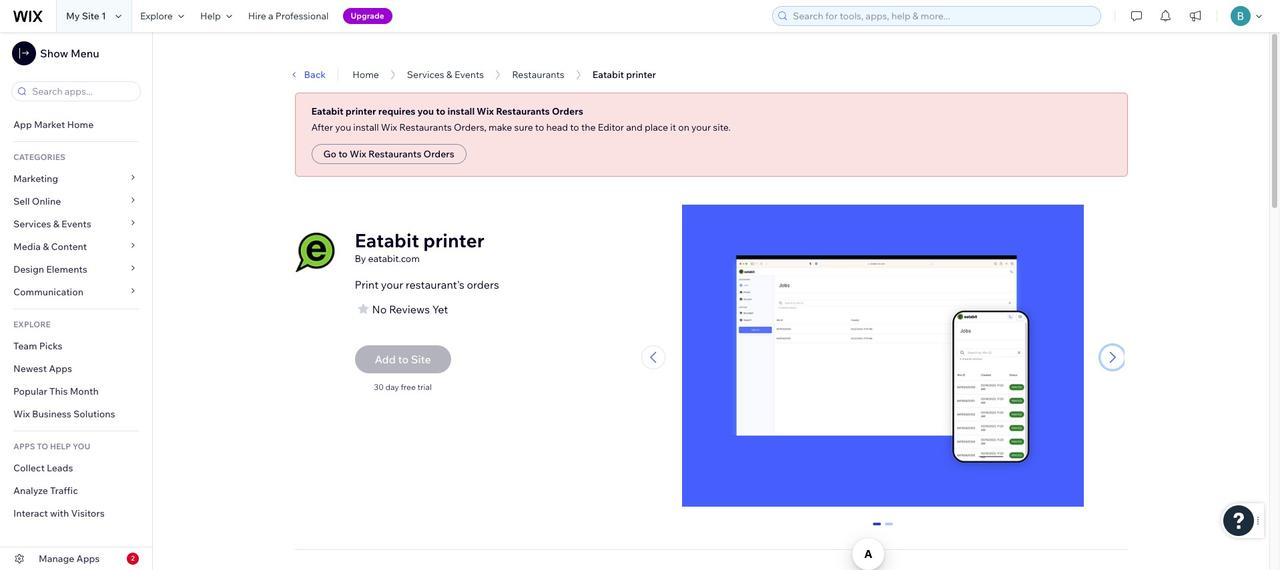 Task type: locate. For each thing, give the bounding box(es) containing it.
1
[[102, 10, 106, 22], [887, 523, 892, 535]]

0 vertical spatial services
[[407, 69, 444, 81]]

2 horizontal spatial &
[[446, 69, 453, 81]]

manage
[[39, 553, 74, 565]]

1 horizontal spatial events
[[455, 69, 484, 81]]

1 vertical spatial you
[[335, 122, 351, 134]]

1 vertical spatial &
[[53, 218, 59, 230]]

sell online link
[[0, 190, 152, 213]]

visitors
[[71, 508, 105, 520]]

sell
[[13, 196, 30, 208]]

show
[[40, 47, 68, 60]]

0 vertical spatial your
[[692, 122, 711, 134]]

marketing
[[13, 173, 58, 185]]

0 vertical spatial eatabit
[[593, 69, 624, 81]]

&
[[446, 69, 453, 81], [53, 218, 59, 230], [43, 241, 49, 253]]

services & events link up content
[[0, 213, 152, 236]]

no reviews yet
[[372, 303, 448, 316]]

eatabit.com
[[256, 55, 307, 67], [368, 253, 420, 265]]

you
[[418, 105, 434, 117], [335, 122, 351, 134]]

eatabit for eatabit printer by eatabit.com
[[355, 229, 419, 252]]

print
[[355, 278, 379, 292]]

printer for eatabit printer
[[626, 69, 656, 81]]

services & events link up orders,
[[407, 69, 484, 81]]

interact
[[13, 508, 48, 520]]

wix
[[477, 105, 494, 117], [381, 122, 397, 134], [350, 148, 366, 160], [13, 409, 30, 421]]

install up orders,
[[448, 105, 475, 117]]

media
[[13, 241, 41, 253]]

0 vertical spatial services & events
[[407, 69, 484, 81]]

by
[[355, 253, 366, 265]]

on
[[678, 122, 690, 134]]

to
[[436, 105, 446, 117], [535, 122, 544, 134], [570, 122, 579, 134], [339, 148, 348, 160]]

home
[[353, 69, 379, 81], [67, 119, 94, 131]]

0 horizontal spatial services & events
[[13, 218, 91, 230]]

eatabit.com inside eatabit printer by eatabit.com
[[368, 253, 420, 265]]

orders
[[467, 278, 499, 292]]

restaurants
[[512, 69, 565, 81], [496, 105, 550, 117], [399, 122, 452, 134], [369, 148, 422, 160]]

eatabit for eatabit printer requires you to install wix restaurants orders after you install wix restaurants orders, make sure to head to the editor and place it on your site.
[[311, 105, 344, 117]]

install
[[448, 105, 475, 117], [353, 122, 379, 134]]

0 horizontal spatial services
[[13, 218, 51, 230]]

you right requires
[[418, 105, 434, 117]]

2 vertical spatial &
[[43, 241, 49, 253]]

0 horizontal spatial apps
[[49, 363, 72, 375]]

design elements link
[[0, 258, 152, 281]]

wix inside sidebar element
[[13, 409, 30, 421]]

1 right site
[[102, 10, 106, 22]]

events down sell online link
[[61, 218, 91, 230]]

show menu
[[40, 47, 99, 60]]

orders down orders,
[[424, 148, 454, 160]]

printer inside eatabit printer by eatabit.com
[[423, 229, 485, 252]]

Search for tools, apps, help & more... field
[[789, 7, 1097, 25]]

0 vertical spatial events
[[455, 69, 484, 81]]

to right "go"
[[339, 148, 348, 160]]

media & content
[[13, 241, 87, 253]]

1 vertical spatial install
[[353, 122, 379, 134]]

your
[[692, 122, 711, 134], [381, 278, 403, 292]]

design
[[13, 264, 44, 276]]

home right market
[[67, 119, 94, 131]]

and
[[626, 122, 643, 134]]

this
[[49, 386, 68, 398]]

1 horizontal spatial orders
[[552, 105, 583, 117]]

your right the on
[[692, 122, 711, 134]]

1 horizontal spatial apps
[[76, 553, 100, 565]]

to
[[37, 442, 48, 452]]

printer up and
[[626, 69, 656, 81]]

eatabit printer requires you to install wix restaurants orders after you install wix restaurants orders, make sure to head to the editor and place it on your site.
[[311, 105, 731, 134]]

eatabit up editor
[[593, 69, 624, 81]]

1 horizontal spatial services & events
[[407, 69, 484, 81]]

0 horizontal spatial services & events link
[[0, 213, 152, 236]]

2 horizontal spatial eatabit
[[593, 69, 624, 81]]

printer left requires
[[346, 105, 376, 117]]

0 vertical spatial home
[[353, 69, 379, 81]]

1 vertical spatial eatabit.com
[[368, 253, 420, 265]]

0 horizontal spatial you
[[335, 122, 351, 134]]

eatabit up after
[[311, 105, 344, 117]]

1 vertical spatial 1
[[887, 523, 892, 535]]

apps for manage apps
[[76, 553, 100, 565]]

1 right 0
[[887, 523, 892, 535]]

you
[[73, 442, 90, 452]]

1 horizontal spatial &
[[53, 218, 59, 230]]

0 vertical spatial services & events link
[[407, 69, 484, 81]]

0 horizontal spatial 1
[[102, 10, 106, 22]]

1 vertical spatial eatabit
[[311, 105, 344, 117]]

place
[[645, 122, 668, 134]]

popular this month link
[[0, 381, 152, 403]]

interact with visitors link
[[0, 503, 152, 525]]

restaurants inside button
[[369, 148, 422, 160]]

solutions
[[73, 409, 115, 421]]

yet
[[432, 303, 448, 316]]

1 vertical spatial apps
[[76, 553, 100, 565]]

market
[[34, 119, 65, 131]]

wix down requires
[[381, 122, 397, 134]]

printer for eatabit printer by eatabit.com
[[423, 229, 485, 252]]

collect leads link
[[0, 457, 152, 480]]

help
[[200, 10, 221, 22]]

site
[[82, 10, 99, 22]]

services down sell online
[[13, 218, 51, 230]]

1 vertical spatial home
[[67, 119, 94, 131]]

make
[[489, 122, 512, 134]]

team picks link
[[0, 335, 152, 358]]

orders inside 'eatabit printer requires you to install wix restaurants orders after you install wix restaurants orders, make sure to head to the editor and place it on your site.'
[[552, 105, 583, 117]]

0 horizontal spatial eatabit
[[311, 105, 344, 117]]

0 vertical spatial &
[[446, 69, 453, 81]]

0 horizontal spatial orders
[[424, 148, 454, 160]]

0 vertical spatial orders
[[552, 105, 583, 117]]

2 vertical spatial printer
[[423, 229, 485, 252]]

0 horizontal spatial home
[[67, 119, 94, 131]]

1 horizontal spatial eatabit.com
[[368, 253, 420, 265]]

eatabit up 'by'
[[355, 229, 419, 252]]

2 vertical spatial eatabit
[[355, 229, 419, 252]]

1 horizontal spatial home
[[353, 69, 379, 81]]

help
[[50, 442, 71, 452]]

you right after
[[335, 122, 351, 134]]

explore
[[13, 320, 51, 330]]

0 horizontal spatial events
[[61, 218, 91, 230]]

install down requires
[[353, 122, 379, 134]]

orders up 'head'
[[552, 105, 583, 117]]

0 horizontal spatial your
[[381, 278, 403, 292]]

leads
[[47, 463, 73, 475]]

your right print
[[381, 278, 403, 292]]

0 horizontal spatial printer
[[346, 105, 376, 117]]

wix down popular
[[13, 409, 30, 421]]

1 horizontal spatial install
[[448, 105, 475, 117]]

content
[[51, 241, 87, 253]]

orders
[[552, 105, 583, 117], [424, 148, 454, 160]]

popular
[[13, 386, 47, 398]]

back
[[304, 69, 326, 81]]

1 horizontal spatial printer
[[423, 229, 485, 252]]

collect leads
[[13, 463, 73, 475]]

apps up this at the bottom of page
[[49, 363, 72, 375]]

30
[[374, 383, 384, 393]]

eatabit inside the eatabit printer 'button'
[[593, 69, 624, 81]]

services & events up orders,
[[407, 69, 484, 81]]

eatabit inside 'eatabit printer requires you to install wix restaurants orders after you install wix restaurants orders, make sure to head to the editor and place it on your site.'
[[311, 105, 344, 117]]

services & events up media & content
[[13, 218, 91, 230]]

printer up 'restaurant's'
[[423, 229, 485, 252]]

0 vertical spatial apps
[[49, 363, 72, 375]]

business
[[32, 409, 71, 421]]

2 horizontal spatial printer
[[626, 69, 656, 81]]

online
[[32, 196, 61, 208]]

0
[[875, 523, 880, 535]]

1 horizontal spatial services & events link
[[407, 69, 484, 81]]

apps right "manage"
[[76, 553, 100, 565]]

printer for eatabit printer requires you to install wix restaurants orders after you install wix restaurants orders, make sure to head to the editor and place it on your site.
[[346, 105, 376, 117]]

1 vertical spatial services & events
[[13, 218, 91, 230]]

1 horizontal spatial eatabit
[[355, 229, 419, 252]]

hire a professional
[[248, 10, 329, 22]]

sure
[[514, 122, 533, 134]]

elements
[[46, 264, 87, 276]]

1 vertical spatial events
[[61, 218, 91, 230]]

eatabit.com up back button
[[256, 55, 307, 67]]

wix right "go"
[[350, 148, 366, 160]]

eatabit.com right 'by'
[[368, 253, 420, 265]]

1 vertical spatial services & events link
[[0, 213, 152, 236]]

0 vertical spatial printer
[[626, 69, 656, 81]]

team
[[13, 340, 37, 352]]

1 vertical spatial services
[[13, 218, 51, 230]]

printer inside 'button'
[[626, 69, 656, 81]]

1 horizontal spatial your
[[692, 122, 711, 134]]

0 horizontal spatial eatabit.com
[[256, 55, 307, 67]]

home up requires
[[353, 69, 379, 81]]

eatabit inside eatabit printer by eatabit.com
[[355, 229, 419, 252]]

1 vertical spatial printer
[[346, 105, 376, 117]]

apps
[[49, 363, 72, 375], [76, 553, 100, 565]]

analyze traffic link
[[0, 480, 152, 503]]

printer inside 'eatabit printer requires you to install wix restaurants orders after you install wix restaurants orders, make sure to head to the editor and place it on your site.'
[[346, 105, 376, 117]]

free
[[401, 383, 416, 393]]

1 vertical spatial orders
[[424, 148, 454, 160]]

1 horizontal spatial you
[[418, 105, 434, 117]]

services up requires
[[407, 69, 444, 81]]

eatabit printer button
[[586, 65, 663, 85]]

menu
[[71, 47, 99, 60]]

events up orders,
[[455, 69, 484, 81]]



Task type: describe. For each thing, give the bounding box(es) containing it.
analyze
[[13, 485, 48, 497]]

newest apps
[[13, 363, 72, 375]]

wix business solutions
[[13, 409, 115, 421]]

it
[[670, 122, 676, 134]]

Search apps... field
[[28, 82, 136, 101]]

editor
[[598, 122, 624, 134]]

day
[[386, 383, 399, 393]]

eatabit printer preview 0 image
[[683, 205, 1084, 514]]

eatabit printer
[[593, 69, 656, 81]]

the
[[581, 122, 596, 134]]

wix inside button
[[350, 148, 366, 160]]

professional
[[276, 10, 329, 22]]

0 horizontal spatial &
[[43, 241, 49, 253]]

eatabit printer logo image
[[295, 233, 335, 273]]

orders,
[[454, 122, 487, 134]]

your inside 'eatabit printer requires you to install wix restaurants orders after you install wix restaurants orders, make sure to head to the editor and place it on your site.'
[[692, 122, 711, 134]]

show menu button
[[12, 41, 99, 65]]

communication link
[[0, 281, 152, 304]]

team picks
[[13, 340, 63, 352]]

0 vertical spatial eatabit.com
[[256, 55, 307, 67]]

upgrade
[[351, 11, 384, 21]]

manage apps
[[39, 553, 100, 565]]

home link
[[353, 69, 379, 81]]

print your restaurant's orders
[[355, 278, 499, 292]]

services & events inside sidebar element
[[13, 218, 91, 230]]

design elements
[[13, 264, 87, 276]]

go to wix restaurants orders button
[[311, 144, 466, 164]]

no
[[372, 303, 387, 316]]

app
[[13, 119, 32, 131]]

traffic
[[50, 485, 78, 497]]

eatabit printer by eatabit.com
[[355, 229, 485, 265]]

newest
[[13, 363, 47, 375]]

1 horizontal spatial services
[[407, 69, 444, 81]]

requires
[[378, 105, 415, 117]]

a
[[268, 10, 273, 22]]

sidebar element
[[0, 32, 153, 571]]

apps
[[13, 442, 35, 452]]

30 day free trial
[[374, 383, 432, 393]]

apps for newest apps
[[49, 363, 72, 375]]

0 vertical spatial you
[[418, 105, 434, 117]]

0 vertical spatial install
[[448, 105, 475, 117]]

app market home
[[13, 119, 94, 131]]

site.
[[713, 122, 731, 134]]

picks
[[39, 340, 63, 352]]

categories
[[13, 152, 65, 162]]

to inside button
[[339, 148, 348, 160]]

trial
[[418, 383, 432, 393]]

interact with visitors
[[13, 508, 105, 520]]

events inside sidebar element
[[61, 218, 91, 230]]

app market home link
[[0, 113, 152, 136]]

0 1
[[875, 523, 892, 535]]

to right requires
[[436, 105, 446, 117]]

after
[[311, 122, 333, 134]]

head
[[546, 122, 568, 134]]

newest apps link
[[0, 358, 152, 381]]

restaurants link
[[512, 69, 565, 81]]

upgrade button
[[343, 8, 392, 24]]

hire a professional link
[[240, 0, 337, 32]]

marketing link
[[0, 168, 152, 190]]

my site 1
[[66, 10, 106, 22]]

analyze traffic
[[13, 485, 78, 497]]

communication
[[13, 286, 86, 298]]

hire
[[248, 10, 266, 22]]

1 horizontal spatial 1
[[887, 523, 892, 535]]

orders inside go to wix restaurants orders button
[[424, 148, 454, 160]]

0 vertical spatial 1
[[102, 10, 106, 22]]

1 vertical spatial your
[[381, 278, 403, 292]]

collect
[[13, 463, 45, 475]]

go
[[323, 148, 336, 160]]

to left the
[[570, 122, 579, 134]]

popular this month
[[13, 386, 99, 398]]

services inside sidebar element
[[13, 218, 51, 230]]

0 horizontal spatial install
[[353, 122, 379, 134]]

wix up the make
[[477, 105, 494, 117]]

to right 'sure'
[[535, 122, 544, 134]]

restaurant's
[[406, 278, 465, 292]]

reviews
[[389, 303, 430, 316]]

wix business solutions link
[[0, 403, 152, 426]]

sell online
[[13, 196, 61, 208]]

eatabit for eatabit printer
[[593, 69, 624, 81]]

help button
[[192, 0, 240, 32]]

my
[[66, 10, 80, 22]]

2
[[131, 555, 135, 563]]

apps to help you
[[13, 442, 90, 452]]

back button
[[288, 69, 326, 81]]

home inside 'link'
[[67, 119, 94, 131]]

month
[[70, 386, 99, 398]]



Task type: vqa. For each thing, say whether or not it's contained in the screenshot.
printer to the middle
yes



